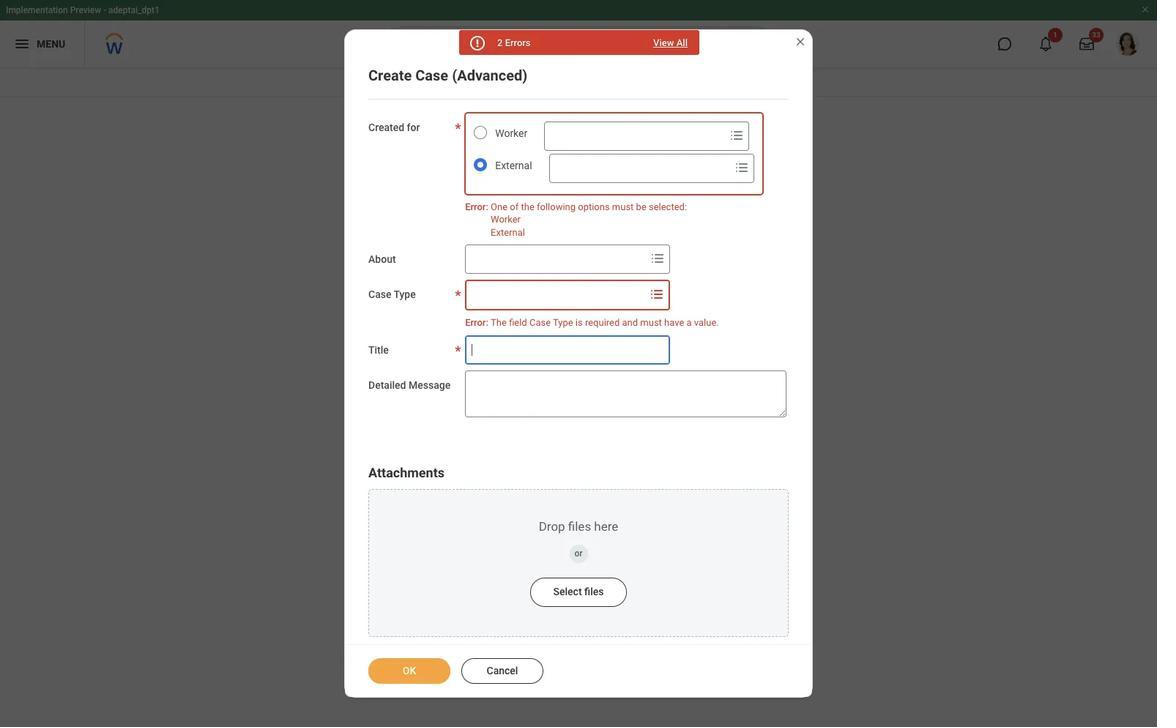 Task type: locate. For each thing, give the bounding box(es) containing it.
1 error: from the top
[[465, 201, 488, 212]]

select files
[[553, 586, 604, 597]]

attachments region
[[368, 464, 789, 637]]

prompts image
[[728, 127, 746, 144], [733, 159, 750, 177], [649, 250, 667, 267], [648, 286, 666, 303]]

1 vertical spatial external
[[491, 227, 525, 238]]

1 horizontal spatial must
[[640, 317, 662, 328]]

must left be
[[612, 201, 634, 212]]

close environment banner image
[[1141, 5, 1150, 14]]

error: left one
[[465, 201, 488, 212]]

type
[[394, 289, 416, 300], [553, 317, 573, 328]]

0 horizontal spatial must
[[612, 201, 634, 212]]

2
[[497, 37, 503, 48]]

error: one of the following options must be selected: worker external
[[465, 201, 689, 238]]

case right field on the left top
[[529, 317, 551, 328]]

title
[[368, 344, 389, 356]]

1 vertical spatial search field
[[550, 155, 730, 182]]

required
[[585, 317, 620, 328]]

worker down one
[[491, 214, 521, 225]]

external down of
[[491, 227, 525, 238]]

be
[[636, 201, 647, 212]]

1 vertical spatial type
[[553, 317, 573, 328]]

files
[[584, 586, 604, 597]]

prompts image for worker
[[728, 127, 746, 144]]

error: for for
[[465, 201, 488, 212]]

error: the field case type is required and must have a value.
[[465, 317, 719, 328]]

0 vertical spatial external
[[495, 160, 532, 171]]

Search field
[[545, 123, 725, 149], [550, 155, 730, 182]]

0 vertical spatial search field
[[545, 123, 725, 149]]

view
[[653, 37, 674, 48]]

the
[[521, 201, 534, 212]]

2 error: from the top
[[465, 317, 488, 328]]

implementation preview -   adeptai_dpt1 banner
[[0, 0, 1157, 67]]

of
[[510, 201, 519, 212]]

ok
[[403, 665, 416, 677]]

type left is
[[553, 317, 573, 328]]

error:
[[465, 201, 488, 212], [465, 317, 488, 328]]

error: inside 'error: one of the following options must be selected: worker external'
[[465, 201, 488, 212]]

select files button
[[530, 578, 627, 607]]

case down about
[[368, 289, 391, 300]]

close create case (advanced) image
[[795, 36, 806, 48]]

errors
[[505, 37, 531, 48]]

or
[[575, 548, 583, 559]]

1 horizontal spatial case
[[415, 67, 448, 84]]

-
[[103, 5, 106, 15]]

1 vertical spatial worker
[[491, 214, 521, 225]]

must right and
[[640, 317, 662, 328]]

one
[[491, 201, 508, 212]]

detailed message
[[368, 379, 451, 391]]

0 horizontal spatial case
[[368, 289, 391, 300]]

case down search image
[[415, 67, 448, 84]]

detailed
[[368, 379, 406, 391]]

1 vertical spatial error:
[[465, 317, 488, 328]]

profile logan mcneil element
[[1107, 28, 1148, 60]]

0 vertical spatial case
[[415, 67, 448, 84]]

0 vertical spatial error:
[[465, 201, 488, 212]]

external up of
[[495, 160, 532, 171]]

ok button
[[368, 658, 450, 684]]

1 vertical spatial must
[[640, 317, 662, 328]]

(advanced)
[[452, 67, 528, 84]]

About field
[[466, 246, 646, 273]]

0 vertical spatial type
[[394, 289, 416, 300]]

search image
[[399, 35, 416, 53]]

main content
[[0, 67, 1157, 138]]

error: left 'the'
[[465, 317, 488, 328]]

2 vertical spatial case
[[529, 317, 551, 328]]

all
[[676, 37, 688, 48]]

Case Type field
[[467, 282, 647, 308]]

cancel button
[[461, 658, 543, 684]]

must
[[612, 201, 634, 212], [640, 317, 662, 328]]

case
[[415, 67, 448, 84], [368, 289, 391, 300], [529, 317, 551, 328]]

worker
[[495, 127, 527, 139], [491, 214, 521, 225]]

inbox large image
[[1080, 37, 1094, 51]]

Detailed Message text field
[[465, 370, 787, 417]]

a
[[687, 317, 692, 328]]

0 vertical spatial must
[[612, 201, 634, 212]]

notifications large image
[[1038, 37, 1053, 51]]

worker down (advanced)
[[495, 127, 527, 139]]

type down about
[[394, 289, 416, 300]]

external
[[495, 160, 532, 171], [491, 227, 525, 238]]

is
[[576, 317, 583, 328]]

prompts image for about
[[649, 250, 667, 267]]



Task type: vqa. For each thing, say whether or not it's contained in the screenshot.
seventh Edit button from the bottom of the The Maintain Dashboards MAIN CONTENT
no



Task type: describe. For each thing, give the bounding box(es) containing it.
for
[[407, 122, 420, 133]]

preview
[[70, 5, 101, 15]]

and
[[622, 317, 638, 328]]

exclamation image
[[471, 38, 482, 49]]

created
[[368, 122, 404, 133]]

error: for type
[[465, 317, 488, 328]]

message
[[409, 379, 451, 391]]

2 horizontal spatial case
[[529, 317, 551, 328]]

following
[[537, 201, 576, 212]]

attachments
[[368, 465, 445, 480]]

Title text field
[[465, 335, 670, 364]]

0 vertical spatial worker
[[495, 127, 527, 139]]

created for
[[368, 122, 420, 133]]

create
[[368, 67, 412, 84]]

the
[[491, 317, 507, 328]]

2 errors
[[497, 37, 531, 48]]

case type
[[368, 289, 416, 300]]

select
[[553, 586, 582, 597]]

implementation preview -   adeptai_dpt1
[[6, 5, 160, 15]]

create case (advanced) dialog
[[344, 29, 813, 698]]

prompts image for external
[[733, 159, 750, 177]]

implementation
[[6, 5, 68, 15]]

0 horizontal spatial type
[[394, 289, 416, 300]]

cancel
[[487, 665, 518, 677]]

have
[[664, 317, 684, 328]]

search field for worker
[[545, 123, 725, 149]]

adeptai_dpt1
[[108, 5, 160, 15]]

1 vertical spatial case
[[368, 289, 391, 300]]

selected:
[[649, 201, 687, 212]]

options
[[578, 201, 610, 212]]

must inside 'error: one of the following options must be selected: worker external'
[[612, 201, 634, 212]]

view all
[[653, 37, 688, 48]]

search field for external
[[550, 155, 730, 182]]

1 horizontal spatial type
[[553, 317, 573, 328]]

field
[[509, 317, 527, 328]]

external inside 'error: one of the following options must be selected: worker external'
[[491, 227, 525, 238]]

value.
[[694, 317, 719, 328]]

create case (advanced)
[[368, 67, 528, 84]]

worker inside 'error: one of the following options must be selected: worker external'
[[491, 214, 521, 225]]

about
[[368, 254, 396, 265]]



